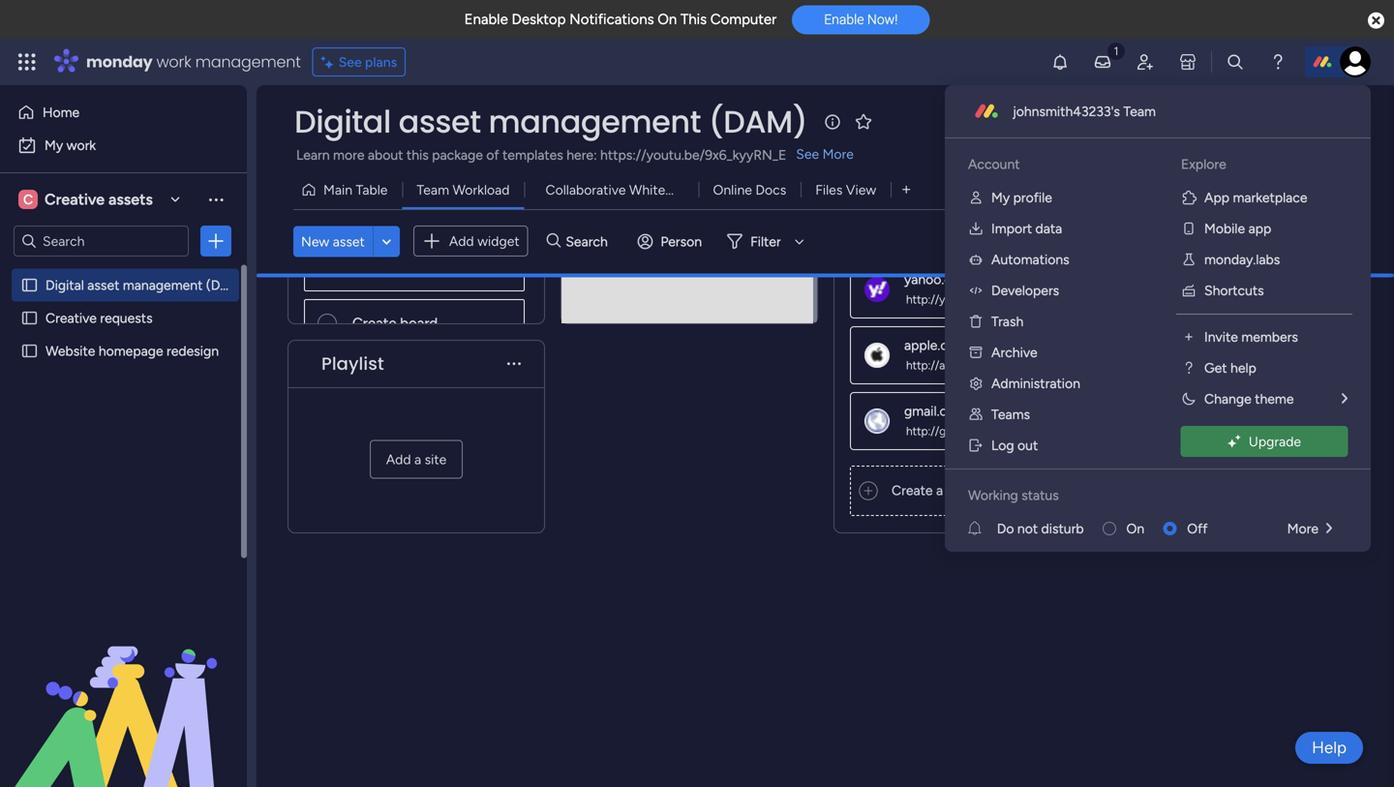 Task type: describe. For each thing, give the bounding box(es) containing it.
monday marketplace image
[[1179, 52, 1198, 72]]

workload
[[453, 182, 510, 198]]

Digital asset management (DAM) field
[[290, 100, 813, 143]]

new
[[301, 233, 330, 250]]

v2 search image
[[547, 231, 561, 252]]

1 image
[[1108, 40, 1126, 62]]

my profile link
[[953, 182, 1151, 213]]

help
[[1313, 738, 1347, 758]]

log out
[[992, 437, 1039, 454]]

team workload
[[417, 182, 510, 198]]

monday work management
[[86, 51, 301, 73]]

main table button
[[294, 174, 402, 205]]

automate
[[1229, 182, 1290, 198]]

see plans button
[[313, 47, 406, 77]]

enable for enable desktop notifications on this computer
[[465, 11, 508, 28]]

working status
[[969, 487, 1060, 504]]

administration link
[[953, 368, 1151, 399]]

whiteboard
[[630, 182, 701, 198]]

a
[[415, 451, 422, 468]]

activity button
[[1132, 107, 1223, 138]]

/
[[1293, 182, 1299, 198]]

workspace options image
[[206, 190, 226, 209]]

shortcuts image
[[1182, 283, 1197, 298]]

0 horizontal spatial on
[[658, 11, 677, 28]]

0 horizontal spatial 2
[[385, 258, 393, 276]]

templates
[[503, 147, 564, 163]]

1 horizontal spatial team
[[1124, 103, 1157, 120]]

files view button
[[801, 174, 891, 205]]

1 horizontal spatial 2
[[1302, 182, 1310, 198]]

select product image
[[17, 52, 37, 72]]

files view
[[816, 182, 877, 198]]

options image
[[206, 232, 226, 251]]

person
[[661, 233, 702, 250]]

add for add widget
[[449, 233, 474, 249]]

widget
[[478, 233, 520, 249]]

teams link
[[953, 399, 1151, 430]]

creative for creative assets
[[45, 190, 105, 209]]

enable now! button
[[793, 5, 930, 34]]

filter button
[[720, 226, 811, 257]]

workspace selection element
[[18, 188, 156, 211]]

http://apple.com
[[907, 358, 993, 372]]

notifications image
[[1051, 52, 1070, 72]]

here:
[[567, 147, 597, 163]]

work for monday
[[157, 51, 191, 73]]

get help
[[1205, 360, 1257, 376]]

johnsmith43233's
[[1013, 103, 1121, 120]]

collaborative whiteboard
[[546, 182, 701, 198]]

archive image
[[969, 345, 984, 360]]

add to favorites image
[[854, 112, 874, 131]]

list box containing digital asset management (dam)
[[0, 265, 247, 629]]

online
[[713, 182, 753, 198]]

online docs button
[[699, 174, 801, 205]]

trash
[[992, 313, 1024, 330]]

john smith image
[[1341, 46, 1372, 77]]

apple.com http://apple.com
[[905, 337, 993, 372]]

dapulse close image
[[1369, 11, 1385, 31]]

teams
[[992, 406, 1031, 423]]

online docs
[[713, 182, 787, 198]]

enable desktop notifications on this computer
[[465, 11, 777, 28]]

automations
[[992, 251, 1070, 268]]

app marketplace
[[1205, 189, 1308, 206]]

profile
[[1014, 189, 1053, 206]]

learn more about this package of templates here: https://youtu.be/9x6_kyyrn_e see more
[[296, 146, 854, 163]]

app
[[1249, 220, 1272, 237]]

Search field
[[561, 228, 619, 255]]

asset inside list box
[[87, 277, 120, 294]]

docs
[[756, 182, 787, 198]]

task 2
[[353, 258, 393, 276]]

this
[[407, 147, 429, 163]]

work for my
[[67, 137, 96, 154]]

collaborative whiteboard button
[[525, 174, 701, 205]]

see more link
[[795, 144, 856, 164]]

1 vertical spatial more
[[1288, 521, 1319, 537]]

search everything image
[[1226, 52, 1246, 72]]

angle down image
[[382, 234, 391, 249]]

home option
[[12, 97, 235, 128]]

invite
[[1205, 329, 1239, 345]]

website homepage redesign
[[46, 343, 219, 359]]

redesign
[[167, 343, 219, 359]]

apple.com
[[905, 337, 968, 354]]

activity
[[1139, 114, 1187, 130]]

add widget
[[449, 233, 520, 249]]

developers image
[[969, 283, 984, 298]]

1 vertical spatial management
[[489, 100, 701, 143]]

import data
[[992, 220, 1063, 237]]

help image
[[1269, 52, 1288, 72]]

import data image
[[969, 221, 984, 236]]

developers
[[992, 282, 1060, 299]]

add a site
[[386, 451, 447, 468]]

my profile
[[992, 189, 1053, 206]]

more dots image
[[508, 357, 521, 371]]

Playlist field
[[317, 352, 389, 377]]

log
[[992, 437, 1015, 454]]

board
[[400, 315, 438, 332]]

update feed image
[[1094, 52, 1113, 72]]

change theme image
[[1182, 391, 1197, 407]]

requests
[[100, 310, 153, 326]]

creative requests
[[46, 310, 153, 326]]

0 vertical spatial digital asset management (dam)
[[294, 100, 808, 143]]

collaborative
[[546, 182, 626, 198]]

1 horizontal spatial on
[[1127, 521, 1145, 537]]

status
[[1022, 487, 1060, 504]]

import
[[992, 220, 1033, 237]]

administration image
[[969, 376, 984, 391]]

administration
[[992, 375, 1081, 392]]

learn
[[296, 147, 330, 163]]

lottie animation element
[[0, 592, 247, 788]]

my work option
[[12, 130, 235, 161]]

upgrade button
[[1181, 426, 1349, 457]]

get help image
[[1182, 360, 1197, 376]]

trash image
[[969, 314, 984, 329]]



Task type: vqa. For each thing, say whether or not it's contained in the screenshot.
the rightmost Team
yes



Task type: locate. For each thing, give the bounding box(es) containing it.
table
[[356, 182, 388, 198]]

0 vertical spatial see
[[339, 54, 362, 70]]

1 vertical spatial see
[[796, 146, 820, 162]]

yahoo.com http://yahoo.com
[[905, 271, 996, 307]]

now!
[[868, 11, 898, 27]]

0 horizontal spatial (dam)
[[206, 277, 246, 294]]

0 horizontal spatial my
[[45, 137, 63, 154]]

1 horizontal spatial my
[[992, 189, 1011, 206]]

change theme
[[1205, 391, 1295, 407]]

digital up creative requests
[[46, 277, 84, 294]]

app
[[1205, 189, 1230, 206]]

add inside popup button
[[449, 233, 474, 249]]

0 vertical spatial public board image
[[20, 276, 39, 294]]

upgrade stars new image
[[1228, 435, 1242, 449]]

workspace image
[[18, 189, 38, 210]]

1 enable from the left
[[465, 11, 508, 28]]

0 vertical spatial management
[[195, 51, 301, 73]]

marketplace
[[1234, 189, 1308, 206]]

about
[[368, 147, 403, 163]]

plans
[[365, 54, 397, 70]]

automations image
[[969, 252, 984, 267]]

add
[[449, 233, 474, 249], [386, 451, 411, 468]]

Search in workspace field
[[41, 230, 162, 252]]

my profile image
[[969, 190, 984, 205]]

public board image down the workspace icon
[[20, 276, 39, 294]]

work inside option
[[67, 137, 96, 154]]

public board image for website homepage redesign
[[20, 342, 39, 360]]

new asset button
[[294, 226, 373, 257]]

main table
[[324, 182, 388, 198]]

show board description image
[[821, 112, 845, 132]]

monday
[[86, 51, 153, 73]]

account
[[969, 156, 1021, 172]]

0 vertical spatial add
[[449, 233, 474, 249]]

team workload button
[[402, 174, 525, 205]]

1 horizontal spatial digital asset management (dam)
[[294, 100, 808, 143]]

working
[[969, 487, 1019, 504]]

enable left now!
[[825, 11, 865, 27]]

enable for enable now!
[[825, 11, 865, 27]]

automate / 2
[[1229, 182, 1310, 198]]

2 horizontal spatial asset
[[399, 100, 481, 143]]

1 vertical spatial public board image
[[20, 309, 39, 327]]

0 horizontal spatial invite members image
[[1136, 52, 1156, 72]]

0 horizontal spatial asset
[[87, 277, 120, 294]]

2 public board image from the top
[[20, 309, 39, 327]]

public board image for creative requests
[[20, 309, 39, 327]]

on left the this on the top
[[658, 11, 677, 28]]

more
[[823, 146, 854, 162], [1288, 521, 1319, 537]]

playlist
[[322, 352, 384, 376]]

this
[[681, 11, 707, 28]]

monday.labs
[[1205, 251, 1281, 268]]

1 horizontal spatial invite members image
[[1182, 329, 1197, 345]]

2 vertical spatial asset
[[87, 277, 120, 294]]

help
[[1231, 360, 1257, 376]]

on down create a new bookmark text field
[[1127, 521, 1145, 537]]

creative right the workspace icon
[[45, 190, 105, 209]]

off
[[1188, 521, 1208, 537]]

homepage
[[99, 343, 163, 359]]

digital up 'more'
[[294, 100, 391, 143]]

my for my profile
[[992, 189, 1011, 206]]

2 vertical spatial public board image
[[20, 342, 39, 360]]

archive
[[992, 344, 1038, 361]]

my inside option
[[45, 137, 63, 154]]

add left widget
[[449, 233, 474, 249]]

my work link
[[12, 130, 235, 161]]

option
[[0, 268, 247, 272]]

creative up website
[[46, 310, 97, 326]]

asset up package
[[399, 100, 481, 143]]

0 vertical spatial more
[[823, 146, 854, 162]]

invite members image up get help icon
[[1182, 329, 1197, 345]]

team down this
[[417, 182, 449, 198]]

new asset
[[301, 233, 365, 250]]

theme
[[1256, 391, 1295, 407]]

1 horizontal spatial more
[[1288, 521, 1319, 537]]

more link
[[1273, 513, 1348, 544]]

work right 'monday'
[[157, 51, 191, 73]]

1 vertical spatial add
[[386, 451, 411, 468]]

my down the home
[[45, 137, 63, 154]]

0 vertical spatial my
[[45, 137, 63, 154]]

gmail.com http://gmail.com
[[905, 403, 992, 438]]

1 horizontal spatial see
[[796, 146, 820, 162]]

team inside button
[[417, 182, 449, 198]]

archive link
[[953, 337, 1151, 368]]

see inside learn more about this package of templates here: https://youtu.be/9x6_kyyrn_e see more
[[796, 146, 820, 162]]

0 horizontal spatial see
[[339, 54, 362, 70]]

do not disturb
[[997, 521, 1084, 537]]

0 horizontal spatial digital asset management (dam)
[[46, 277, 246, 294]]

list arrow image
[[1343, 392, 1348, 406]]

trash link
[[953, 306, 1151, 337]]

yahoo.com
[[905, 271, 971, 288]]

computer
[[711, 11, 777, 28]]

0 horizontal spatial more
[[823, 146, 854, 162]]

0 vertical spatial on
[[658, 11, 677, 28]]

monday.labs image
[[1182, 252, 1197, 267]]

more inside learn more about this package of templates here: https://youtu.be/9x6_kyyrn_e see more
[[823, 146, 854, 162]]

(dam) down options image
[[206, 277, 246, 294]]

2 vertical spatial management
[[123, 277, 203, 294]]

1 horizontal spatial (dam)
[[709, 100, 808, 143]]

enable inside button
[[825, 11, 865, 27]]

0 vertical spatial (dam)
[[709, 100, 808, 143]]

public board image left creative requests
[[20, 309, 39, 327]]

upgrade
[[1250, 433, 1302, 450]]

data
[[1036, 220, 1063, 237]]

0 horizontal spatial add
[[386, 451, 411, 468]]

0 vertical spatial work
[[157, 51, 191, 73]]

main
[[324, 182, 353, 198]]

2 right /
[[1302, 182, 1310, 198]]

creative inside workspace selection element
[[45, 190, 105, 209]]

lottie animation image
[[0, 592, 247, 788]]

1 horizontal spatial enable
[[825, 11, 865, 27]]

view
[[846, 182, 877, 198]]

1 vertical spatial work
[[67, 137, 96, 154]]

members
[[1242, 329, 1299, 345]]

0 vertical spatial digital
[[294, 100, 391, 143]]

team down 1 image
[[1124, 103, 1157, 120]]

see up files at the right
[[796, 146, 820, 162]]

mobile app image
[[1182, 221, 1197, 236]]

import data link
[[953, 213, 1151, 244]]

1 horizontal spatial asset
[[333, 233, 365, 250]]

gmail.com
[[905, 403, 967, 419]]

0 vertical spatial 2
[[1302, 182, 1310, 198]]

0 horizontal spatial digital
[[46, 277, 84, 294]]

1 horizontal spatial add
[[449, 233, 474, 249]]

2
[[1302, 182, 1310, 198], [385, 258, 393, 276]]

0 horizontal spatial work
[[67, 137, 96, 154]]

work
[[157, 51, 191, 73], [67, 137, 96, 154]]

my for my work
[[45, 137, 63, 154]]

my right my profile image
[[992, 189, 1011, 206]]

work down the home
[[67, 137, 96, 154]]

0 vertical spatial asset
[[399, 100, 481, 143]]

asset up creative requests
[[87, 277, 120, 294]]

task
[[353, 258, 381, 276]]

integrate button
[[999, 170, 1187, 210]]

create board
[[353, 315, 438, 332]]

shortcuts
[[1205, 282, 1265, 299]]

(dam) inside list box
[[206, 277, 246, 294]]

add inside button
[[386, 451, 411, 468]]

1 vertical spatial 2
[[385, 258, 393, 276]]

home
[[43, 104, 80, 121]]

disturb
[[1042, 521, 1084, 537]]

home link
[[12, 97, 235, 128]]

files
[[816, 182, 843, 198]]

team
[[1124, 103, 1157, 120], [417, 182, 449, 198]]

asset up task
[[333, 233, 365, 250]]

1 vertical spatial asset
[[333, 233, 365, 250]]

more left list arrow icon at the bottom right of the page
[[1288, 521, 1319, 537]]

my work
[[45, 137, 96, 154]]

1 vertical spatial team
[[417, 182, 449, 198]]

1 vertical spatial (dam)
[[206, 277, 246, 294]]

1 horizontal spatial digital
[[294, 100, 391, 143]]

0 horizontal spatial team
[[417, 182, 449, 198]]

http://yahoo.com
[[907, 293, 996, 307]]

1 vertical spatial creative
[[46, 310, 97, 326]]

asset inside button
[[333, 233, 365, 250]]

creative for creative requests
[[46, 310, 97, 326]]

add for add a site
[[386, 451, 411, 468]]

public board image for digital asset management (dam)
[[20, 276, 39, 294]]

list box
[[0, 265, 247, 629]]

johnsmith43233's team
[[1013, 103, 1157, 120]]

https://youtu.be/9x6_kyyrn_e
[[601, 147, 787, 163]]

site
[[425, 451, 447, 468]]

arrow down image
[[788, 230, 811, 253]]

integrate
[[1032, 182, 1088, 198]]

digital
[[294, 100, 391, 143], [46, 277, 84, 294]]

more down show board description "icon"
[[823, 146, 854, 162]]

digital asset management (dam) up templates at the left of the page
[[294, 100, 808, 143]]

1 vertical spatial digital asset management (dam)
[[46, 277, 246, 294]]

0 horizontal spatial enable
[[465, 11, 508, 28]]

see left "plans"
[[339, 54, 362, 70]]

c
[[23, 191, 33, 208]]

(dam) up online docs button
[[709, 100, 808, 143]]

enable left desktop
[[465, 11, 508, 28]]

mobile app
[[1205, 220, 1272, 237]]

3 public board image from the top
[[20, 342, 39, 360]]

invite members image
[[1136, 52, 1156, 72], [1182, 329, 1197, 345]]

1 vertical spatial digital
[[46, 277, 84, 294]]

0 vertical spatial team
[[1124, 103, 1157, 120]]

change
[[1205, 391, 1252, 407]]

1 vertical spatial invite members image
[[1182, 329, 1197, 345]]

add left a
[[386, 451, 411, 468]]

enable now!
[[825, 11, 898, 27]]

http://gmail.com
[[907, 424, 992, 438]]

v2 surfce notifications image
[[969, 519, 997, 539]]

list arrow image
[[1327, 522, 1333, 536]]

management
[[195, 51, 301, 73], [489, 100, 701, 143], [123, 277, 203, 294]]

creative inside list box
[[46, 310, 97, 326]]

see inside button
[[339, 54, 362, 70]]

2 enable from the left
[[825, 11, 865, 27]]

1 public board image from the top
[[20, 276, 39, 294]]

management inside list box
[[123, 277, 203, 294]]

public board image
[[20, 276, 39, 294], [20, 309, 39, 327], [20, 342, 39, 360]]

2 right task
[[385, 258, 393, 276]]

invite members image right 1 image
[[1136, 52, 1156, 72]]

teams image
[[969, 407, 984, 422]]

0 vertical spatial invite members image
[[1136, 52, 1156, 72]]

asset
[[399, 100, 481, 143], [333, 233, 365, 250], [87, 277, 120, 294]]

not
[[1018, 521, 1039, 537]]

do
[[997, 521, 1015, 537]]

invite members
[[1205, 329, 1299, 345]]

1 vertical spatial on
[[1127, 521, 1145, 537]]

digital asset management (dam) up requests
[[46, 277, 246, 294]]

1 horizontal spatial work
[[157, 51, 191, 73]]

package
[[432, 147, 483, 163]]

0 vertical spatial creative
[[45, 190, 105, 209]]

create
[[353, 315, 397, 332]]

add view image
[[903, 183, 911, 197]]

public board image left website
[[20, 342, 39, 360]]

my
[[45, 137, 63, 154], [992, 189, 1011, 206]]

log out image
[[969, 438, 984, 453]]

digital asset management (dam) inside list box
[[46, 277, 246, 294]]

Create a new bookmark text field
[[886, 467, 1344, 515]]

1 vertical spatial my
[[992, 189, 1011, 206]]

assets
[[108, 190, 153, 209]]



